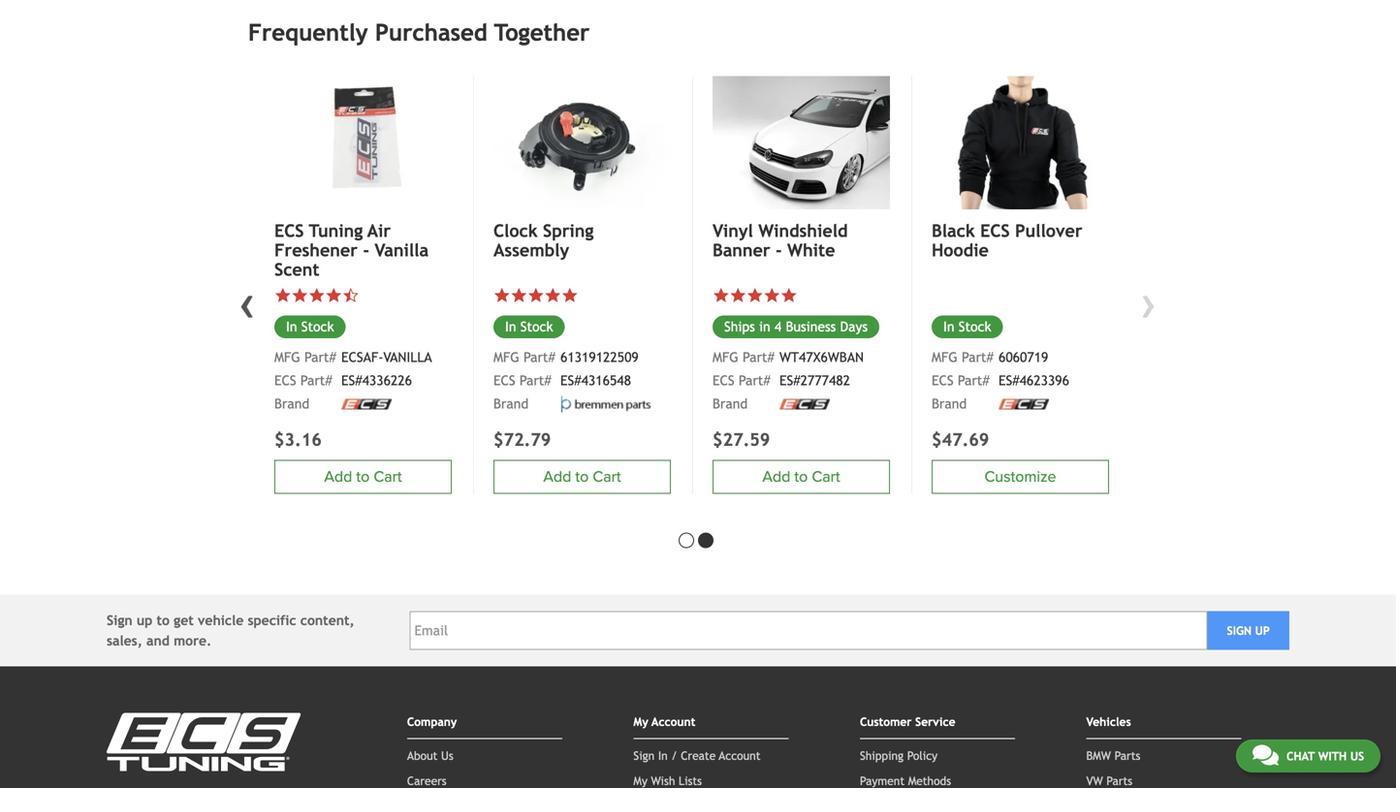 Task type: describe. For each thing, give the bounding box(es) containing it.
customize link
[[932, 460, 1109, 494]]

air
[[368, 221, 391, 241]]

careers
[[407, 774, 447, 788]]

banner
[[713, 240, 770, 260]]

in right ‹ link
[[286, 319, 297, 334]]

6060719
[[999, 350, 1048, 365]]

service
[[915, 715, 955, 729]]

up for sign up to get vehicle specific content, sales, and more.
[[137, 613, 152, 628]]

ships in 4 business days
[[724, 319, 868, 334]]

add for $72.79
[[543, 468, 571, 486]]

customer service
[[860, 715, 955, 729]]

cart for $72.79
[[593, 468, 621, 486]]

ecs tuning air freshener - vanilla scent image
[[274, 76, 452, 209]]

sign in / create account
[[634, 749, 761, 763]]

get
[[174, 613, 194, 628]]

stock for ecs tuning air freshener - vanilla scent
[[301, 319, 334, 334]]

$27.59
[[713, 429, 770, 450]]

payment methods link
[[860, 774, 951, 788]]

brand for mfg part# wt47x6wban ecs part# es#2777482 brand
[[713, 396, 748, 412]]

hoodie
[[932, 240, 989, 260]]

about us
[[407, 749, 453, 763]]

mfg part# wt47x6wban ecs part# es#2777482 brand
[[713, 350, 864, 412]]

business
[[786, 319, 836, 334]]

white
[[787, 240, 835, 260]]

careers link
[[407, 774, 447, 788]]

and
[[146, 633, 170, 649]]

vehicle
[[198, 613, 244, 628]]

about us link
[[407, 749, 453, 763]]

vw parts
[[1086, 774, 1132, 788]]

company
[[407, 715, 457, 729]]

lists
[[679, 774, 702, 788]]

frequently purchased together
[[248, 19, 590, 46]]

specific
[[248, 613, 296, 628]]

vanilla
[[375, 240, 429, 260]]

in left /
[[658, 749, 668, 763]]

add to cart button for $72.79
[[493, 460, 671, 494]]

policy
[[907, 749, 938, 763]]

brand inside mfg part# ecsaf-vanilla ecs part# es#4336226 brand
[[274, 396, 309, 412]]

ecs inside black ecs pullover hoodie
[[980, 221, 1010, 241]]

es#2777482
[[779, 373, 850, 388]]

ecs image for vinyl windshield banner - white
[[779, 399, 830, 409]]

sign for sign up to get vehicle specific content, sales, and more.
[[107, 613, 132, 628]]

2 ecs image from the left
[[999, 399, 1049, 409]]

add for $3.16
[[324, 468, 352, 486]]

ecs tuning air freshener - vanilla scent link
[[274, 221, 452, 279]]

mfg inside mfg part# 6060719 ecs part# es#4623396 brand
[[932, 350, 958, 365]]

$3.16
[[274, 429, 322, 450]]

my account
[[634, 715, 695, 729]]

vinyl windshield banner - white image
[[713, 76, 890, 209]]

4 star image from the left
[[561, 287, 578, 304]]

to for $72.79
[[575, 468, 589, 486]]

vehicles
[[1086, 715, 1131, 729]]

vw parts link
[[1086, 774, 1132, 788]]

es#4316548
[[560, 373, 631, 388]]

to inside sign up to get vehicle specific content, sales, and more.
[[157, 613, 170, 628]]

add to cart for $3.16
[[324, 468, 402, 486]]

ecs inside mfg part# wt47x6wban ecs part# es#2777482 brand
[[713, 373, 735, 388]]

1 star image from the left
[[544, 287, 561, 304]]

Email email field
[[410, 611, 1207, 650]]

sales,
[[107, 633, 142, 649]]

3 star image from the left
[[730, 287, 747, 304]]

my wish lists link
[[634, 774, 702, 788]]

ships
[[724, 319, 755, 334]]

wt47x6wban
[[779, 350, 864, 365]]

/
[[671, 749, 677, 763]]

my wish lists
[[634, 774, 702, 788]]

together
[[494, 19, 590, 46]]

black ecs pullover hoodie link
[[932, 221, 1109, 260]]

bmw
[[1086, 749, 1111, 763]]

days
[[840, 319, 868, 334]]

7 star image from the left
[[274, 287, 291, 304]]

in
[[759, 319, 770, 334]]

to for $27.59
[[794, 468, 808, 486]]

sign for sign in / create account
[[634, 749, 655, 763]]

mfg for vinyl windshield banner - white
[[713, 350, 739, 365]]

parts for vw parts
[[1107, 774, 1132, 788]]

sign in / create account link
[[634, 749, 761, 763]]

add for $27.59
[[762, 468, 790, 486]]

add to cart for $27.59
[[762, 468, 840, 486]]

1 horizontal spatial account
[[719, 749, 761, 763]]

about
[[407, 749, 438, 763]]

clock spring assembly link
[[493, 221, 671, 260]]

ecs tuning image
[[107, 713, 301, 771]]

$72.79
[[493, 429, 551, 450]]

spring
[[543, 221, 594, 241]]

black
[[932, 221, 975, 241]]

ecs image for ecs tuning air freshener - vanilla scent
[[341, 399, 392, 409]]



Task type: locate. For each thing, give the bounding box(es) containing it.
0 horizontal spatial sign
[[107, 613, 132, 628]]

ecs right black in the right of the page
[[980, 221, 1010, 241]]

add to cart button down the $72.79
[[493, 460, 671, 494]]

add to cart button for $3.16
[[274, 460, 452, 494]]

4 brand from the left
[[274, 396, 309, 412]]

black ecs pullover hoodie image
[[932, 76, 1109, 209]]

‹ link
[[233, 277, 262, 329]]

2 star image from the left
[[510, 287, 527, 304]]

bmw parts link
[[1086, 749, 1140, 763]]

3 add from the left
[[324, 468, 352, 486]]

- inside ecs tuning air freshener - vanilla scent
[[363, 240, 369, 260]]

clock
[[493, 221, 538, 241]]

es#4623396
[[999, 373, 1069, 388]]

ecs inside ecs tuning air freshener - vanilla scent
[[274, 221, 304, 241]]

chat with us
[[1286, 749, 1364, 763]]

in up mfg part# 6060719 ecs part# es#4623396 brand
[[943, 319, 955, 334]]

0 horizontal spatial us
[[441, 749, 453, 763]]

0 horizontal spatial -
[[363, 240, 369, 260]]

0 vertical spatial my
[[634, 715, 648, 729]]

0 horizontal spatial cart
[[374, 468, 402, 486]]

1 vertical spatial account
[[719, 749, 761, 763]]

0 horizontal spatial ecs image
[[341, 399, 392, 409]]

in stock for ecs tuning air freshener - vanilla scent
[[286, 319, 334, 334]]

us right with
[[1350, 749, 1364, 763]]

1 mfg from the left
[[493, 350, 519, 365]]

mfg
[[493, 350, 519, 365], [713, 350, 739, 365], [932, 350, 958, 365], [274, 350, 300, 365]]

1 horizontal spatial add to cart
[[543, 468, 621, 486]]

3 brand from the left
[[932, 396, 967, 412]]

3 ecs image from the left
[[341, 399, 392, 409]]

3 stock from the left
[[301, 319, 334, 334]]

windshield
[[758, 221, 848, 241]]

1 horizontal spatial ecs image
[[779, 399, 830, 409]]

3 star image from the left
[[527, 287, 544, 304]]

half star image
[[342, 287, 359, 304]]

account right the create
[[719, 749, 761, 763]]

my for my account
[[634, 715, 648, 729]]

up
[[137, 613, 152, 628], [1255, 624, 1270, 637]]

8 star image from the left
[[291, 287, 308, 304]]

- left white
[[776, 240, 782, 260]]

2 my from the top
[[634, 774, 648, 788]]

parts
[[1115, 749, 1140, 763], [1107, 774, 1132, 788]]

my for my wish lists
[[634, 774, 648, 788]]

mfg left 6060719 at the right top of the page
[[932, 350, 958, 365]]

-
[[363, 240, 369, 260], [776, 240, 782, 260]]

1 vertical spatial my
[[634, 774, 648, 788]]

in stock up mfg part# 61319122509 ecs part# es#4316548 brand
[[505, 319, 553, 334]]

ecsaf-
[[341, 350, 383, 365]]

payment
[[860, 774, 905, 788]]

mfg up the $72.79
[[493, 350, 519, 365]]

comments image
[[1252, 744, 1279, 767]]

0 horizontal spatial add to cart
[[324, 468, 402, 486]]

2 cart from the left
[[812, 468, 840, 486]]

mfg inside mfg part# 61319122509 ecs part# es#4316548 brand
[[493, 350, 519, 365]]

ecs down ships
[[713, 373, 735, 388]]

brand inside mfg part# 61319122509 ecs part# es#4316548 brand
[[493, 396, 529, 412]]

vinyl windshield banner - white link
[[713, 221, 890, 260]]

1 add from the left
[[543, 468, 571, 486]]

my left wish
[[634, 774, 648, 788]]

ecs up $47.69
[[932, 373, 954, 388]]

1 horizontal spatial up
[[1255, 624, 1270, 637]]

wish
[[651, 774, 675, 788]]

brand inside mfg part# wt47x6wban ecs part# es#2777482 brand
[[713, 396, 748, 412]]

brand up $27.59
[[713, 396, 748, 412]]

mfg part# 61319122509 ecs part# es#4316548 brand
[[493, 350, 639, 412]]

account up /
[[652, 715, 695, 729]]

clock spring assembly
[[493, 221, 594, 260]]

4
[[775, 319, 782, 334]]

brand up $3.16
[[274, 396, 309, 412]]

2 add to cart button from the left
[[713, 460, 890, 494]]

2 horizontal spatial in stock
[[943, 319, 991, 334]]

freshener
[[274, 240, 358, 260]]

2 horizontal spatial add to cart button
[[713, 460, 890, 494]]

0 horizontal spatial account
[[652, 715, 695, 729]]

up inside sign up button
[[1255, 624, 1270, 637]]

customize
[[985, 468, 1056, 486]]

mfg part# ecsaf-vanilla ecs part# es#4336226 brand
[[274, 350, 432, 412]]

3 cart from the left
[[374, 468, 402, 486]]

1 horizontal spatial in stock
[[505, 319, 553, 334]]

ecs inside mfg part# 6060719 ecs part# es#4623396 brand
[[932, 373, 954, 388]]

parts right bmw
[[1115, 749, 1140, 763]]

0 vertical spatial account
[[652, 715, 695, 729]]

vanilla
[[383, 350, 432, 365]]

add to cart down $27.59
[[762, 468, 840, 486]]

frequently
[[248, 19, 368, 46]]

clock spring assembly image
[[493, 76, 671, 209]]

in stock for clock spring assembly
[[505, 319, 553, 334]]

sign inside sign up button
[[1227, 624, 1252, 637]]

6 star image from the left
[[763, 287, 780, 304]]

customer
[[860, 715, 912, 729]]

3 add to cart button from the left
[[274, 460, 452, 494]]

4 mfg from the left
[[274, 350, 300, 365]]

stock up mfg part# 61319122509 ecs part# es#4316548 brand
[[520, 319, 553, 334]]

with
[[1318, 749, 1347, 763]]

us right about
[[441, 749, 453, 763]]

1 horizontal spatial add to cart button
[[493, 460, 671, 494]]

1 horizontal spatial stock
[[520, 319, 553, 334]]

up inside sign up to get vehicle specific content, sales, and more.
[[137, 613, 152, 628]]

add to cart for $72.79
[[543, 468, 621, 486]]

payment methods
[[860, 774, 951, 788]]

5 star image from the left
[[747, 287, 763, 304]]

stock down the scent
[[301, 319, 334, 334]]

tuning
[[309, 221, 363, 241]]

9 star image from the left
[[308, 287, 325, 304]]

black ecs pullover hoodie
[[932, 221, 1082, 260]]

my up my wish lists link at the bottom of page
[[634, 715, 648, 729]]

1 horizontal spatial cart
[[593, 468, 621, 486]]

vinyl
[[713, 221, 753, 241]]

stock up mfg part# 6060719 ecs part# es#4623396 brand
[[959, 319, 991, 334]]

3 in stock from the left
[[286, 319, 334, 334]]

in up mfg part# 61319122509 ecs part# es#4316548 brand
[[505, 319, 516, 334]]

61319122509
[[560, 350, 639, 365]]

mfg inside mfg part# ecsaf-vanilla ecs part# es#4336226 brand
[[274, 350, 300, 365]]

brand
[[493, 396, 529, 412], [713, 396, 748, 412], [932, 396, 967, 412], [274, 396, 309, 412]]

2 horizontal spatial stock
[[959, 319, 991, 334]]

to for $3.16
[[356, 468, 370, 486]]

scent
[[274, 259, 319, 279]]

bremmen parts image
[[560, 396, 657, 412]]

ecs up $3.16
[[274, 373, 296, 388]]

1 my from the top
[[634, 715, 648, 729]]

0 horizontal spatial add
[[324, 468, 352, 486]]

brand inside mfg part# 6060719 ecs part# es#4623396 brand
[[932, 396, 967, 412]]

0 horizontal spatial add to cart button
[[274, 460, 452, 494]]

stock for clock spring assembly
[[520, 319, 553, 334]]

cart for $3.16
[[374, 468, 402, 486]]

brand for mfg part# 6060719 ecs part# es#4623396 brand
[[932, 396, 967, 412]]

bmw parts
[[1086, 749, 1140, 763]]

sign up to get vehicle specific content, sales, and more.
[[107, 613, 355, 649]]

cart for $27.59
[[812, 468, 840, 486]]

sign inside sign up to get vehicle specific content, sales, and more.
[[107, 613, 132, 628]]

0 vertical spatial parts
[[1115, 749, 1140, 763]]

add to cart
[[543, 468, 621, 486], [762, 468, 840, 486], [324, 468, 402, 486]]

1 add to cart from the left
[[543, 468, 621, 486]]

in stock down the scent
[[286, 319, 334, 334]]

1 ecs image from the left
[[779, 399, 830, 409]]

add
[[543, 468, 571, 486], [762, 468, 790, 486], [324, 468, 352, 486]]

ecs inside mfg part# 61319122509 ecs part# es#4316548 brand
[[493, 373, 515, 388]]

sign up button
[[1207, 611, 1289, 650]]

parts right vw
[[1107, 774, 1132, 788]]

1 stock from the left
[[520, 319, 553, 334]]

2 mfg from the left
[[713, 350, 739, 365]]

add to cart button down $3.16
[[274, 460, 452, 494]]

ecs image down es#2777482
[[779, 399, 830, 409]]

shipping policy
[[860, 749, 938, 763]]

add to cart down the $72.79
[[543, 468, 621, 486]]

sign
[[107, 613, 132, 628], [1227, 624, 1252, 637], [634, 749, 655, 763]]

in stock up mfg part# 6060719 ecs part# es#4623396 brand
[[943, 319, 991, 334]]

brand for mfg part# 61319122509 ecs part# es#4316548 brand
[[493, 396, 529, 412]]

1 horizontal spatial sign
[[634, 749, 655, 763]]

pullover
[[1015, 221, 1082, 241]]

2 stock from the left
[[959, 319, 991, 334]]

purchased
[[375, 19, 487, 46]]

star image
[[544, 287, 561, 304], [713, 287, 730, 304], [730, 287, 747, 304], [780, 287, 797, 304]]

mfg down ships
[[713, 350, 739, 365]]

1 in stock from the left
[[505, 319, 553, 334]]

1 vertical spatial parts
[[1107, 774, 1132, 788]]

2 - from the left
[[776, 240, 782, 260]]

vw
[[1086, 774, 1103, 788]]

add to cart down mfg part# ecsaf-vanilla ecs part# es#4336226 brand
[[324, 468, 402, 486]]

10 star image from the left
[[325, 287, 342, 304]]

1 star image from the left
[[493, 287, 510, 304]]

3 add to cart from the left
[[324, 468, 402, 486]]

ecs inside mfg part# ecsaf-vanilla ecs part# es#4336226 brand
[[274, 373, 296, 388]]

cart
[[593, 468, 621, 486], [812, 468, 840, 486], [374, 468, 402, 486]]

chat
[[1286, 749, 1315, 763]]

star image
[[493, 287, 510, 304], [510, 287, 527, 304], [527, 287, 544, 304], [561, 287, 578, 304], [747, 287, 763, 304], [763, 287, 780, 304], [274, 287, 291, 304], [291, 287, 308, 304], [308, 287, 325, 304], [325, 287, 342, 304]]

to
[[575, 468, 589, 486], [794, 468, 808, 486], [356, 468, 370, 486], [157, 613, 170, 628]]

assembly
[[493, 240, 569, 260]]

sign for sign up
[[1227, 624, 1252, 637]]

mfg part# 6060719 ecs part# es#4623396 brand
[[932, 350, 1069, 412]]

2 horizontal spatial cart
[[812, 468, 840, 486]]

- left vanilla
[[363, 240, 369, 260]]

vinyl windshield banner - white
[[713, 221, 848, 260]]

‹
[[239, 277, 255, 329]]

mfg inside mfg part# wt47x6wban ecs part# es#2777482 brand
[[713, 350, 739, 365]]

2 in stock from the left
[[943, 319, 991, 334]]

shipping
[[860, 749, 904, 763]]

account
[[652, 715, 695, 729], [719, 749, 761, 763]]

add to cart button for $27.59
[[713, 460, 890, 494]]

shipping policy link
[[860, 749, 938, 763]]

1 horizontal spatial add
[[543, 468, 571, 486]]

brand up $47.69
[[932, 396, 967, 412]]

in
[[505, 319, 516, 334], [943, 319, 955, 334], [286, 319, 297, 334], [658, 749, 668, 763]]

create
[[681, 749, 716, 763]]

es#4336226
[[341, 373, 412, 388]]

0 horizontal spatial in stock
[[286, 319, 334, 334]]

my
[[634, 715, 648, 729], [634, 774, 648, 788]]

2 add from the left
[[762, 468, 790, 486]]

methods
[[908, 774, 951, 788]]

1 add to cart button from the left
[[493, 460, 671, 494]]

mfg left ecsaf- at the top left of the page
[[274, 350, 300, 365]]

4 star image from the left
[[780, 287, 797, 304]]

ecs image down 'es#4623396'
[[999, 399, 1049, 409]]

ecs up the $72.79
[[493, 373, 515, 388]]

add to cart button
[[493, 460, 671, 494], [713, 460, 890, 494], [274, 460, 452, 494]]

up for sign up
[[1255, 624, 1270, 637]]

0 horizontal spatial stock
[[301, 319, 334, 334]]

2 horizontal spatial add
[[762, 468, 790, 486]]

1 brand from the left
[[493, 396, 529, 412]]

3 mfg from the left
[[932, 350, 958, 365]]

2 horizontal spatial add to cart
[[762, 468, 840, 486]]

2 brand from the left
[[713, 396, 748, 412]]

1 horizontal spatial us
[[1350, 749, 1364, 763]]

2 star image from the left
[[713, 287, 730, 304]]

- inside the vinyl windshield banner - white
[[776, 240, 782, 260]]

mfg for clock spring assembly
[[493, 350, 519, 365]]

more.
[[174, 633, 212, 649]]

us
[[441, 749, 453, 763], [1350, 749, 1364, 763]]

ecs image
[[779, 399, 830, 409], [999, 399, 1049, 409], [341, 399, 392, 409]]

ecs image down es#4336226
[[341, 399, 392, 409]]

1 cart from the left
[[593, 468, 621, 486]]

1 horizontal spatial -
[[776, 240, 782, 260]]

brand up the $72.79
[[493, 396, 529, 412]]

1 - from the left
[[363, 240, 369, 260]]

2 add to cart from the left
[[762, 468, 840, 486]]

mfg for ecs tuning air freshener - vanilla scent
[[274, 350, 300, 365]]

add to cart button down $27.59
[[713, 460, 890, 494]]

2 horizontal spatial sign
[[1227, 624, 1252, 637]]

us inside chat with us link
[[1350, 749, 1364, 763]]

2 horizontal spatial ecs image
[[999, 399, 1049, 409]]

ecs tuning air freshener - vanilla scent
[[274, 221, 429, 279]]

$47.69
[[932, 429, 989, 450]]

ecs up the scent
[[274, 221, 304, 241]]

content,
[[300, 613, 355, 628]]

parts for bmw parts
[[1115, 749, 1140, 763]]

0 horizontal spatial up
[[137, 613, 152, 628]]

chat with us link
[[1236, 740, 1381, 773]]

sign up
[[1227, 624, 1270, 637]]



Task type: vqa. For each thing, say whether or not it's contained in the screenshot.


